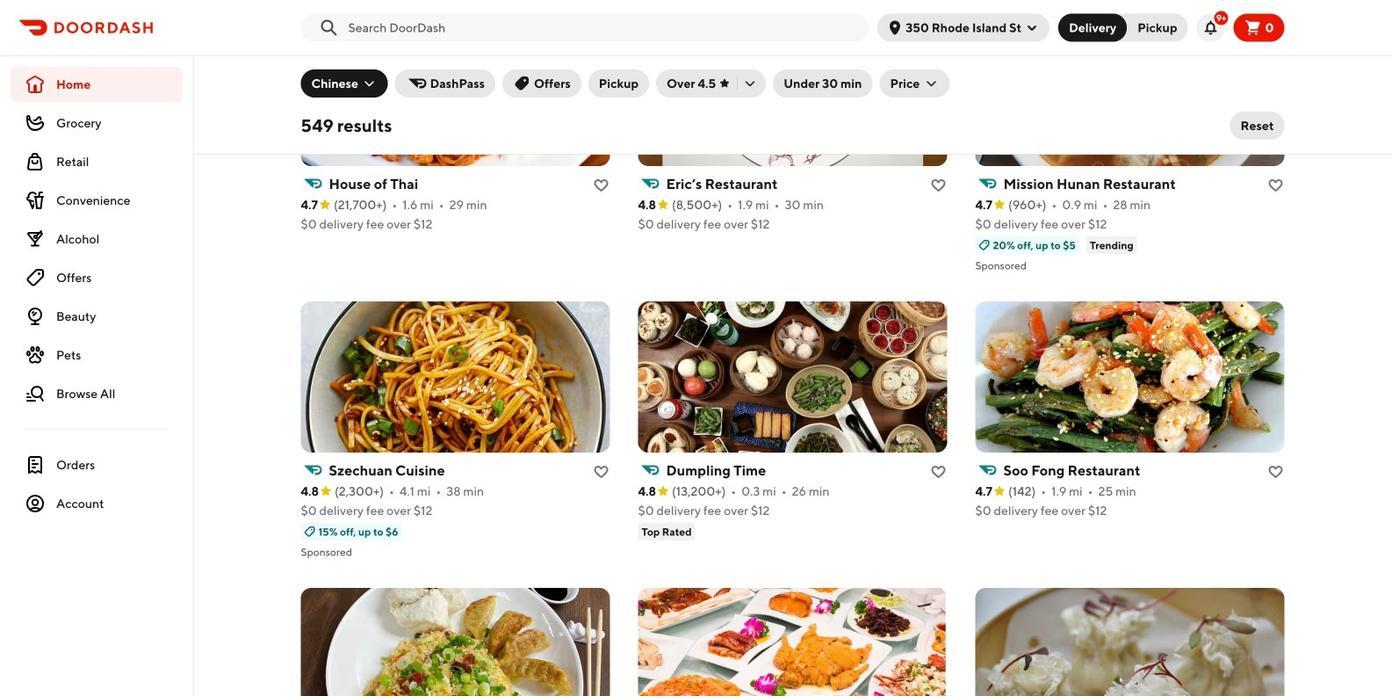 Task type: locate. For each thing, give the bounding box(es) containing it.
None button
[[1059, 14, 1128, 42], [1117, 14, 1189, 42], [1059, 14, 1128, 42], [1117, 14, 1189, 42]]

toggle order method (delivery or pickup) option group
[[1059, 14, 1189, 42]]



Task type: describe. For each thing, give the bounding box(es) containing it.
Store search: begin typing to search for stores available on DoorDash text field
[[348, 19, 859, 36]]

notification bell image
[[1204, 21, 1219, 35]]



Task type: vqa. For each thing, say whether or not it's contained in the screenshot.
button
yes



